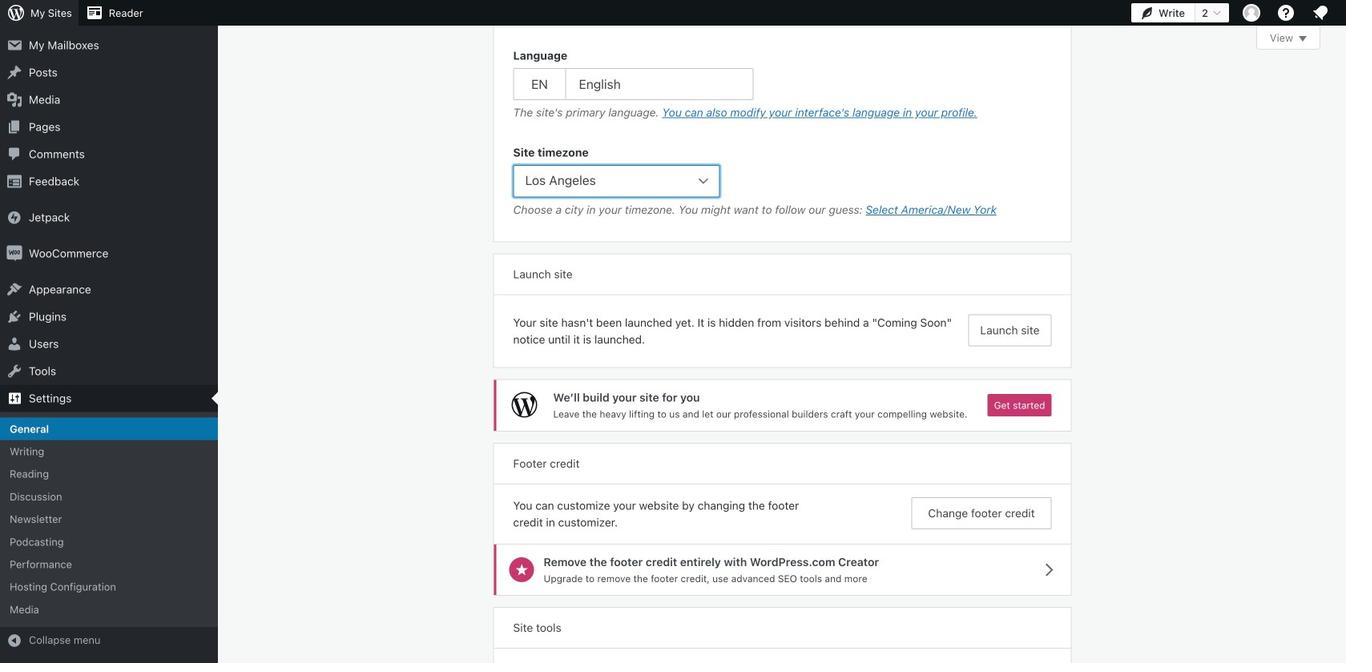 Task type: vqa. For each thing, say whether or not it's contained in the screenshot.
second THE IMG from the top
yes



Task type: describe. For each thing, give the bounding box(es) containing it.
1 img image from the top
[[6, 209, 22, 225]]

closed image
[[1299, 36, 1307, 42]]

manage your notifications image
[[1311, 3, 1330, 22]]

my profile image
[[1243, 4, 1261, 22]]

1 vertical spatial group
[[513, 47, 1052, 125]]



Task type: locate. For each thing, give the bounding box(es) containing it.
0 vertical spatial img image
[[6, 209, 22, 225]]

1 vertical spatial img image
[[6, 246, 22, 262]]

2 img image from the top
[[6, 246, 22, 262]]

0 vertical spatial group
[[494, 0, 1071, 28]]

2 vertical spatial group
[[513, 144, 1052, 222]]

group
[[494, 0, 1071, 28], [513, 47, 1052, 125], [513, 144, 1052, 222]]

help image
[[1277, 3, 1296, 22]]

img image
[[6, 209, 22, 225], [6, 246, 22, 262]]



